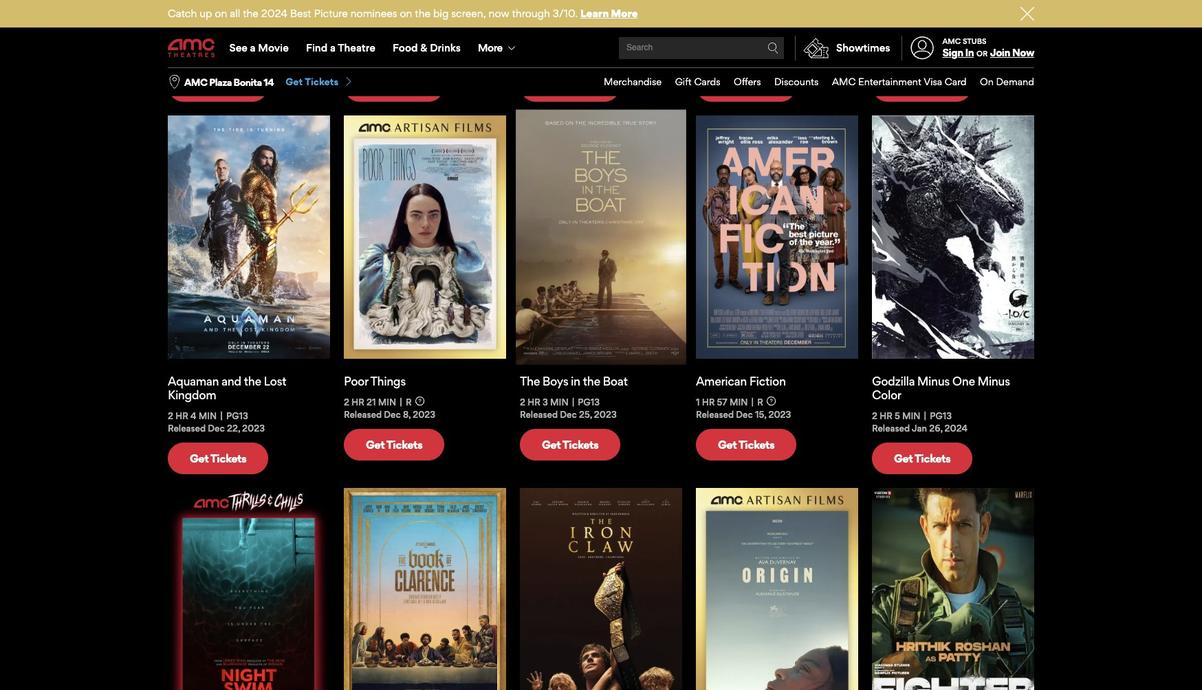 Task type: locate. For each thing, give the bounding box(es) containing it.
get for fiction
[[718, 438, 737, 452]]

dec down 1 hr 56 min
[[384, 50, 401, 61]]

get tickets link for the beekeeper
[[520, 70, 621, 102]]

more information about image for anyone but you
[[944, 38, 953, 47]]

in
[[965, 46, 974, 59]]

0 vertical spatial more information about image
[[944, 38, 953, 47]]

2 inside 2 hr 21 min button
[[344, 397, 349, 408]]

min up 'released dec 15, 2023' at the bottom
[[730, 397, 748, 408]]

0 horizontal spatial 22,
[[227, 423, 240, 434]]

pg13 up 12,
[[230, 38, 252, 49]]

0 horizontal spatial pg
[[406, 38, 418, 49]]

one
[[952, 374, 975, 389]]

showtimes link
[[795, 36, 890, 61]]

amc for visa
[[832, 76, 856, 87]]

1 hr 58 min
[[168, 38, 220, 49]]

on left all on the left of the page
[[215, 7, 227, 20]]

jan inside pg13 released jan 12, 2024
[[208, 50, 223, 61]]

0 horizontal spatial 15,
[[403, 50, 414, 61]]

released down 1 hr 58 min
[[168, 50, 206, 61]]

pg13 for girls
[[230, 38, 252, 49]]

&
[[420, 41, 427, 54]]

tickets down the food
[[386, 79, 423, 93]]

movie poster for night swim image
[[168, 488, 330, 691]]

released inside pg13 released jan 26, 2024
[[872, 423, 910, 434]]

get tickets for and
[[190, 452, 246, 465]]

pg13 released dec 25, 2023
[[520, 397, 617, 420]]

2023 inside pg released dec 15, 2023
[[416, 50, 439, 61]]

dec inside pg13 released dec 25, 2023
[[560, 409, 577, 420]]

2024 left best
[[261, 7, 287, 20]]

big
[[433, 7, 449, 20]]

released inside pg released dec 15, 2023
[[344, 50, 382, 61]]

get for girls
[[190, 79, 209, 93]]

released down 2 hr 3 min
[[520, 409, 558, 420]]

1 vertical spatial the
[[520, 374, 540, 389]]

get tickets link for godzilla minus one minus color
[[872, 443, 973, 475]]

get tickets for fiction
[[718, 438, 775, 452]]

tickets down 25,
[[562, 438, 599, 452]]

released inside pg13 released dec 25, 2023
[[520, 409, 558, 420]]

tickets
[[305, 76, 339, 87], [210, 79, 246, 93], [386, 79, 423, 93], [562, 79, 599, 93], [739, 79, 775, 93], [915, 79, 951, 93], [386, 438, 423, 452], [562, 438, 599, 452], [739, 438, 775, 452], [210, 452, 246, 465], [915, 452, 951, 465]]

pg13 inside pg13 released jan 12, 2024
[[230, 38, 252, 49]]

min right 58
[[202, 38, 220, 49]]

boys
[[543, 374, 568, 389]]

hr for american fiction
[[702, 397, 715, 408]]

get tickets link for migration
[[696, 70, 797, 102]]

1 vertical spatial more information about image
[[767, 397, 776, 406]]

2 hr 21 min button
[[344, 397, 396, 409]]

the inside aquaman and the lost kingdom
[[244, 374, 261, 389]]

2 minus from the left
[[978, 374, 1010, 389]]

mean
[[168, 16, 198, 30]]

1 horizontal spatial minus
[[978, 374, 1010, 389]]

2024 right 26, at the right
[[945, 423, 968, 434]]

a inside find a theatre link
[[330, 41, 336, 54]]

released down 2 hr 5 min
[[872, 423, 910, 434]]

2 hr 4 min
[[168, 411, 217, 422]]

released inside pg13 released jan 12, 2024
[[168, 50, 206, 61]]

1 inside button
[[696, 397, 700, 408]]

0 horizontal spatial amc
[[184, 76, 207, 88]]

1 vertical spatial 15,
[[755, 409, 766, 420]]

2024 inside pg13 released jan 26, 2024
[[945, 423, 968, 434]]

0 horizontal spatial minus
[[917, 374, 950, 389]]

hr for aquaman and the lost kingdom
[[175, 411, 188, 422]]

pg13 for and
[[226, 411, 248, 422]]

r
[[934, 38, 940, 49], [406, 397, 412, 408], [757, 397, 763, 408]]

1 hr 45 min button
[[872, 38, 925, 50]]

3/10.
[[553, 7, 578, 20]]

get tickets for but
[[894, 79, 951, 93]]

sign in button
[[943, 46, 974, 59]]

find a theatre
[[306, 41, 375, 54]]

0 horizontal spatial r
[[406, 397, 412, 408]]

godzilla minus one minus color
[[872, 374, 1010, 403]]

pg13 for minus
[[930, 411, 952, 422]]

stubs
[[963, 36, 987, 46]]

the right the and
[[244, 374, 261, 389]]

pg13 inside pg13 released dec 22, 2023
[[226, 411, 248, 422]]

2023 inside pg released dec 22, 2023
[[770, 50, 793, 61]]

hr left 4 at bottom
[[175, 411, 188, 422]]

amc
[[943, 36, 961, 46], [832, 76, 856, 87], [184, 76, 207, 88]]

1 vertical spatial more
[[478, 41, 502, 54]]

get tickets link for wonka
[[344, 70, 445, 102]]

menu
[[168, 29, 1034, 67], [590, 68, 1034, 96]]

0 horizontal spatial r button
[[406, 397, 424, 408]]

min inside button
[[378, 397, 396, 408]]

the right in
[[583, 374, 600, 389]]

amc inside the amc entertainment visa card link
[[832, 76, 856, 87]]

up
[[200, 7, 212, 20]]

2 the from the top
[[520, 374, 540, 389]]

min right 4 at bottom
[[199, 411, 217, 422]]

released inside pg released dec 22, 2023
[[696, 50, 734, 61]]

14
[[264, 76, 274, 88]]

tickets for girls
[[210, 79, 246, 93]]

2 horizontal spatial r button
[[934, 38, 953, 49]]

1 vertical spatial 2024
[[239, 50, 262, 61]]

dec inside pg released dec 15, 2023
[[384, 50, 401, 61]]

min for wonka
[[378, 38, 396, 49]]

pg released dec 15, 2023
[[344, 38, 439, 61]]

catch up on all the 2024 best picture nominees on the big screen, now through 3/10. learn more
[[168, 7, 638, 20]]

2 for poor things
[[344, 397, 349, 408]]

pg13 up 26, at the right
[[930, 411, 952, 422]]

dec up offers
[[736, 50, 753, 61]]

0 vertical spatial the
[[520, 16, 540, 30]]

2024 right 12,
[[239, 50, 262, 61]]

but
[[916, 16, 934, 30]]

hr for wonka
[[350, 38, 363, 49]]

featured
[[168, 43, 285, 76]]

hr left 5
[[880, 411, 893, 422]]

movie poster for american fiction image
[[696, 116, 858, 359]]

hr left 58
[[174, 38, 187, 49]]

0 vertical spatial menu
[[168, 29, 1034, 67]]

minus left one
[[917, 374, 950, 389]]

released down 2 hr 4 min
[[168, 423, 206, 434]]

sign
[[943, 46, 963, 59]]

2 left 3
[[520, 397, 525, 408]]

movie poster for poor things image
[[344, 116, 506, 359]]

0 vertical spatial 2024
[[261, 7, 287, 20]]

2 a from the left
[[330, 41, 336, 54]]

released for pg13 released dec 22, 2023
[[168, 423, 206, 434]]

1 horizontal spatial jan
[[912, 423, 927, 434]]

beekeeper
[[543, 16, 599, 30]]

0 horizontal spatial jan
[[208, 50, 223, 61]]

the up 2 hr 3 min
[[520, 374, 540, 389]]

22, inside pg13 released dec 22, 2023
[[227, 423, 240, 434]]

min right 3
[[550, 397, 569, 408]]

1 horizontal spatial r button
[[757, 397, 776, 408]]

jan left 12,
[[208, 50, 223, 61]]

user profile image
[[903, 37, 942, 60]]

0 horizontal spatial more
[[478, 41, 502, 54]]

dec left 25,
[[560, 409, 577, 420]]

r left 'sign'
[[934, 38, 940, 49]]

2 left 4 at bottom
[[168, 411, 173, 422]]

tickets for boys
[[562, 438, 599, 452]]

released
[[168, 50, 206, 61], [344, 50, 382, 61], [696, 50, 734, 61], [872, 50, 910, 61], [344, 409, 382, 420], [520, 409, 558, 420], [696, 409, 734, 420], [168, 423, 206, 434], [872, 423, 910, 434]]

22, inside pg released dec 22, 2023
[[755, 50, 768, 61]]

aquaman and the lost kingdom link
[[168, 374, 330, 403]]

released up the cards
[[696, 50, 734, 61]]

get tickets down released dec 22, 2023
[[894, 79, 951, 93]]

r button up 8,
[[406, 397, 424, 408]]

get for minus
[[894, 452, 913, 465]]

amc stubs sign in or join now
[[943, 36, 1034, 59]]

r up 'released dec 15, 2023' at the bottom
[[757, 397, 763, 408]]

pg13 inside pg13 released jan 26, 2024
[[930, 411, 952, 422]]

2024
[[261, 7, 287, 20], [239, 50, 262, 61], [945, 423, 968, 434]]

a right the find
[[330, 41, 336, 54]]

jan inside pg13 released jan 26, 2024
[[912, 423, 927, 434]]

dec inside pg released dec 22, 2023
[[736, 50, 753, 61]]

all
[[230, 7, 240, 20]]

girls
[[201, 16, 224, 30]]

get tickets down featured
[[190, 79, 246, 93]]

get tickets down released dec 8, 2023
[[366, 438, 423, 452]]

1 horizontal spatial r
[[757, 397, 763, 408]]

food & drinks link
[[384, 29, 469, 67]]

the right now
[[520, 16, 540, 30]]

get
[[286, 76, 303, 87], [190, 79, 209, 93], [366, 79, 385, 93], [542, 79, 561, 93], [718, 79, 737, 93], [894, 79, 913, 93], [366, 438, 385, 452], [542, 438, 561, 452], [718, 438, 737, 452], [190, 452, 209, 465], [894, 452, 913, 465]]

2
[[344, 397, 349, 408], [520, 397, 525, 408], [168, 411, 173, 422], [872, 411, 878, 422]]

min up released dec 22, 2023
[[907, 38, 925, 49]]

get tickets left merchandise at the right top of the page
[[542, 79, 599, 93]]

2 inside 2 hr 5 min button
[[872, 411, 878, 422]]

min up released dec 8, 2023
[[378, 397, 396, 408]]

more down now
[[478, 41, 502, 54]]

2 down poor
[[344, 397, 349, 408]]

r button down fiction
[[757, 397, 776, 408]]

pg inside pg released dec 22, 2023
[[756, 38, 769, 49]]

2 horizontal spatial amc
[[943, 36, 961, 46]]

a for theatre
[[330, 41, 336, 54]]

0 horizontal spatial more information about image
[[767, 397, 776, 406]]

1 vertical spatial menu
[[590, 68, 1034, 96]]

tickets down featured
[[210, 79, 246, 93]]

1 horizontal spatial 22,
[[755, 50, 768, 61]]

1 hr 45 min
[[872, 38, 925, 49]]

fiction
[[749, 374, 786, 389]]

dec down 1 hr 57 min
[[736, 409, 753, 420]]

a
[[250, 41, 256, 54], [330, 41, 336, 54]]

released dec 22, 2023
[[872, 50, 969, 61]]

amc inside "amc stubs sign in or join now"
[[943, 36, 961, 46]]

gift
[[675, 76, 692, 87]]

2023
[[416, 50, 439, 61], [770, 50, 793, 61], [946, 50, 969, 61], [413, 409, 436, 420], [594, 409, 617, 420], [769, 409, 791, 420], [242, 423, 265, 434]]

1 horizontal spatial on
[[400, 7, 412, 20]]

min right 5
[[902, 411, 921, 422]]

r button down you
[[934, 38, 953, 49]]

get tickets down 25,
[[542, 438, 599, 452]]

dec down 2 hr 4 min
[[208, 423, 225, 434]]

1 for wonka
[[344, 38, 348, 49]]

submit search icon image
[[768, 43, 779, 54]]

1 horizontal spatial amc
[[832, 76, 856, 87]]

menu containing more
[[168, 29, 1034, 67]]

tickets for but
[[915, 79, 951, 93]]

cookie consent banner dialog
[[0, 653, 1202, 691]]

on right nominees on the top of page
[[400, 7, 412, 20]]

get tickets link for american fiction
[[696, 429, 797, 461]]

the
[[520, 16, 540, 30], [520, 374, 540, 389]]

a inside see a movie "link"
[[250, 41, 256, 54]]

sign in or join amc stubs element
[[901, 29, 1034, 67]]

r left more information about image at bottom left
[[406, 397, 412, 408]]

get tickets
[[286, 76, 339, 87], [190, 79, 246, 93], [366, 79, 423, 93], [542, 79, 599, 93], [718, 79, 775, 93], [894, 79, 951, 93], [366, 438, 423, 452], [542, 438, 599, 452], [718, 438, 775, 452], [190, 452, 246, 465], [894, 452, 951, 465]]

movie poster for the iron claw image
[[520, 488, 682, 691]]

dec down 1 hr 45 min
[[912, 50, 929, 61]]

1 horizontal spatial 15,
[[755, 409, 766, 420]]

0 vertical spatial 15,
[[403, 50, 414, 61]]

1 horizontal spatial more information about image
[[944, 38, 953, 47]]

2 for godzilla minus one minus color
[[872, 411, 878, 422]]

hr
[[174, 38, 187, 49], [350, 38, 363, 49], [878, 38, 891, 49], [352, 397, 364, 408], [528, 397, 540, 408], [702, 397, 715, 408], [175, 411, 188, 422], [880, 411, 893, 422]]

pg13 up 25,
[[578, 397, 600, 408]]

22, down aquaman and the lost kingdom
[[227, 423, 240, 434]]

drinks
[[430, 41, 461, 54]]

15,
[[403, 50, 414, 61], [755, 409, 766, 420]]

food
[[393, 41, 418, 54]]

pg down migration link
[[756, 38, 769, 49]]

more information about image
[[944, 38, 953, 47], [767, 397, 776, 406]]

pg inside pg released dec 15, 2023
[[406, 38, 418, 49]]

hr for godzilla minus one minus color
[[880, 411, 893, 422]]

22, for pg13 released dec 22, 2023
[[227, 423, 240, 434]]

minus right one
[[978, 374, 1010, 389]]

more right learn
[[611, 7, 638, 20]]

min for anyone but you
[[907, 38, 925, 49]]

see a movie
[[229, 41, 289, 54]]

get tickets down the find
[[286, 76, 339, 87]]

hr inside button
[[352, 397, 364, 408]]

min for poor things
[[378, 397, 396, 408]]

1 the from the top
[[520, 16, 540, 30]]

amc plaza bonita 14
[[184, 76, 274, 88]]

hr left '45'
[[878, 38, 891, 49]]

movie poster for origin image
[[696, 488, 858, 691]]

amc down the showtimes link
[[832, 76, 856, 87]]

on
[[215, 7, 227, 20], [400, 7, 412, 20]]

godzilla
[[872, 374, 915, 389]]

get for but
[[894, 79, 913, 93]]

find a theatre link
[[297, 29, 384, 67]]

1 pg from the left
[[406, 38, 418, 49]]

more information about image
[[415, 397, 424, 406]]

2 left 5
[[872, 411, 878, 422]]

tickets down 'released dec 15, 2023' at the bottom
[[739, 438, 775, 452]]

2 for aquaman and the lost kingdom
[[168, 411, 173, 422]]

pg13 inside pg13 released dec 25, 2023
[[578, 397, 600, 408]]

0 horizontal spatial a
[[250, 41, 256, 54]]

pg left &
[[406, 38, 418, 49]]

get tickets down 26, at the right
[[894, 452, 951, 465]]

anyone but you
[[872, 16, 957, 30]]

0 horizontal spatial on
[[215, 7, 227, 20]]

hr inside button
[[702, 397, 715, 408]]

min for the boys in the boat
[[550, 397, 569, 408]]

the boys in the boat link
[[520, 374, 682, 389]]

aquaman
[[168, 374, 219, 389]]

menu containing merchandise
[[590, 68, 1034, 96]]

15, down fiction
[[755, 409, 766, 420]]

pg13 released jan 26, 2024
[[872, 411, 968, 434]]

tickets down released dec 22, 2023
[[915, 79, 951, 93]]

2024 inside pg13 released jan 12, 2024
[[239, 50, 262, 61]]

1 horizontal spatial a
[[330, 41, 336, 54]]

get for boys
[[542, 438, 561, 452]]

menu down showtimes image
[[590, 68, 1034, 96]]

1
[[168, 38, 172, 49], [344, 38, 348, 49], [872, 38, 876, 49], [696, 397, 700, 408]]

min inside button
[[730, 397, 748, 408]]

2 horizontal spatial r
[[934, 38, 940, 49]]

released inside pg13 released dec 22, 2023
[[168, 423, 206, 434]]

2 inside 2 hr 4 min button
[[168, 411, 173, 422]]

tickets down 26, at the right
[[915, 452, 951, 465]]

mean girls link
[[168, 16, 330, 30]]

menu down learn
[[168, 29, 1034, 67]]

22, up visa
[[931, 50, 944, 61]]

minus
[[917, 374, 950, 389], [978, 374, 1010, 389]]

more information about image down you
[[944, 38, 953, 47]]

amc logo image
[[168, 39, 216, 58], [168, 39, 216, 58]]

hr left '57'
[[702, 397, 715, 408]]

tickets down 8,
[[386, 438, 423, 452]]

offers
[[734, 76, 761, 87]]

released down 1 hr 56 min
[[344, 50, 382, 61]]

get for and
[[190, 452, 209, 465]]

released for pg13 released jan 12, 2024
[[168, 50, 206, 61]]

2 pg from the left
[[756, 38, 769, 49]]

8,
[[403, 409, 411, 420]]

mean girls
[[168, 16, 224, 30]]

0 vertical spatial jan
[[208, 50, 223, 61]]

get tickets link for anyone but you
[[872, 70, 973, 102]]

amc inside the amc plaza bonita 14 button
[[184, 76, 207, 88]]

released down the 2 hr 21 min
[[344, 409, 382, 420]]

get tickets down pg13 released dec 22, 2023
[[190, 452, 246, 465]]

join
[[990, 46, 1010, 59]]

58
[[189, 38, 200, 49]]

tickets left merchandise at the right top of the page
[[562, 79, 599, 93]]

tickets for minus
[[915, 452, 951, 465]]

0 vertical spatial more
[[611, 7, 638, 20]]

dec
[[384, 50, 401, 61], [736, 50, 753, 61], [912, 50, 929, 61], [384, 409, 401, 420], [560, 409, 577, 420], [736, 409, 753, 420], [208, 423, 225, 434]]

amc for bonita
[[184, 76, 207, 88]]

2 on from the left
[[400, 7, 412, 20]]

search the AMC website text field
[[625, 43, 768, 53]]

movie poster for godzilla minus one minus color image
[[872, 116, 1034, 359]]

min right 56
[[378, 38, 396, 49]]

hr left 21
[[352, 397, 364, 408]]

hr left 56
[[350, 38, 363, 49]]

anyone but you link
[[872, 16, 1034, 30]]

more information about image down fiction
[[767, 397, 776, 406]]

22, up offers
[[755, 50, 768, 61]]

get tickets link for the boys in the boat
[[520, 429, 621, 461]]

r button
[[934, 38, 953, 49], [406, 397, 424, 408], [757, 397, 776, 408]]

amc up 'sign'
[[943, 36, 961, 46]]

1 a from the left
[[250, 41, 256, 54]]

hr left 3
[[528, 397, 540, 408]]

pg13 down aquaman and the lost kingdom
[[226, 411, 248, 422]]

2 vertical spatial 2024
[[945, 423, 968, 434]]

godzilla minus one minus color link
[[872, 374, 1034, 403]]

2 inside 2 hr 3 min button
[[520, 397, 525, 408]]

15, left &
[[403, 50, 414, 61]]

1 for mean girls
[[168, 38, 172, 49]]

gift cards link
[[662, 68, 720, 96]]

1 vertical spatial jan
[[912, 423, 927, 434]]

get tickets for minus
[[894, 452, 951, 465]]

discounts
[[774, 76, 819, 87]]

1 horizontal spatial pg
[[756, 38, 769, 49]]

visa
[[924, 76, 942, 87]]

screen,
[[451, 7, 486, 20]]

get tickets down 'released dec 15, 2023' at the bottom
[[718, 438, 775, 452]]

a right see at top left
[[250, 41, 256, 54]]

featured movies
[[168, 43, 386, 76]]

min for mean girls
[[202, 38, 220, 49]]

2024 for godzilla minus one minus color
[[945, 423, 968, 434]]

amc left the 'plaza'
[[184, 76, 207, 88]]

tickets down pg13 released dec 22, 2023
[[210, 452, 246, 465]]



Task type: describe. For each thing, give the bounding box(es) containing it.
released dec 15, 2023
[[696, 409, 791, 420]]

showtimes
[[836, 41, 890, 54]]

join now button
[[990, 46, 1034, 59]]

2023 inside pg13 released dec 25, 2023
[[594, 409, 617, 420]]

poor things link
[[344, 374, 506, 389]]

min for godzilla minus one minus color
[[902, 411, 921, 422]]

wonka link
[[344, 16, 506, 30]]

on
[[980, 76, 994, 87]]

12,
[[225, 50, 236, 61]]

get tickets for things
[[366, 438, 423, 452]]

tickets for fiction
[[739, 438, 775, 452]]

the for the boys in the boat
[[520, 374, 540, 389]]

1 hr 57 min
[[696, 397, 748, 408]]

hr for the boys in the boat
[[528, 397, 540, 408]]

amc entertainment visa card
[[832, 76, 967, 87]]

22, for pg released dec 22, 2023
[[755, 50, 768, 61]]

gift cards
[[675, 76, 720, 87]]

3
[[543, 397, 548, 408]]

hr for mean girls
[[174, 38, 187, 49]]

picture
[[314, 7, 348, 20]]

2 hr 21 min
[[344, 397, 396, 408]]

released for pg13 released jan 26, 2024
[[872, 423, 910, 434]]

get tickets link for aquaman and the lost kingdom
[[168, 443, 268, 475]]

1 hr 57 min button
[[696, 397, 748, 409]]

r for fiction
[[757, 397, 763, 408]]

2 hr 4 min button
[[168, 411, 217, 423]]

tickets down pg released dec 22, 2023
[[739, 79, 775, 93]]

movie poster for fighter image
[[872, 488, 1034, 691]]

1 hr 56 min button
[[344, 38, 396, 50]]

released down 1 hr 45 min
[[872, 50, 910, 61]]

discounts link
[[761, 68, 819, 96]]

movie poster for the boys in the boat image
[[516, 110, 686, 365]]

on demand link
[[967, 68, 1034, 96]]

pg13 released dec 22, 2023
[[168, 411, 265, 434]]

the for the beekeeper
[[520, 16, 540, 30]]

migration
[[696, 16, 747, 30]]

2024 for mean girls
[[239, 50, 262, 61]]

showtimes image
[[796, 36, 836, 61]]

catch
[[168, 7, 197, 20]]

plaza
[[209, 76, 232, 88]]

see
[[229, 41, 248, 54]]

tickets for and
[[210, 452, 246, 465]]

entertainment
[[858, 76, 922, 87]]

kingdom
[[168, 388, 216, 403]]

1 hr 58 min button
[[168, 38, 220, 50]]

nominees
[[351, 7, 397, 20]]

get tickets for girls
[[190, 79, 246, 93]]

released for pg13 released dec 25, 2023
[[520, 409, 558, 420]]

25,
[[579, 409, 592, 420]]

boat
[[603, 374, 628, 389]]

color
[[872, 388, 901, 403]]

pg released dec 22, 2023
[[696, 38, 793, 61]]

hr for poor things
[[352, 397, 364, 408]]

tickets for beekeeper
[[562, 79, 599, 93]]

1 for anyone but you
[[872, 38, 876, 49]]

r for things
[[406, 397, 412, 408]]

now
[[489, 7, 509, 20]]

movies
[[291, 43, 386, 76]]

min for american fiction
[[730, 397, 748, 408]]

pg for 22,
[[756, 38, 769, 49]]

merchandise
[[604, 76, 662, 87]]

15, inside pg released dec 15, 2023
[[403, 50, 414, 61]]

aquaman and the lost kingdom
[[168, 374, 286, 403]]

get for things
[[366, 438, 385, 452]]

released down 1 hr 57 min
[[696, 409, 734, 420]]

find
[[306, 41, 328, 54]]

dec inside pg13 released dec 22, 2023
[[208, 423, 225, 434]]

tickets down the movies
[[305, 76, 339, 87]]

get tickets link for mean girls
[[168, 70, 268, 102]]

on demand
[[980, 76, 1034, 87]]

anyone
[[872, 16, 913, 30]]

jan for girls
[[208, 50, 223, 61]]

get for beekeeper
[[542, 79, 561, 93]]

21
[[367, 397, 376, 408]]

hr for anyone but you
[[878, 38, 891, 49]]

more information about image for american fiction
[[767, 397, 776, 406]]

1 horizontal spatial more
[[611, 7, 638, 20]]

american fiction link
[[696, 374, 858, 389]]

lost
[[264, 374, 286, 389]]

2 horizontal spatial 22,
[[931, 50, 944, 61]]

pg13 released jan 12, 2024
[[168, 38, 262, 61]]

amc for sign
[[943, 36, 961, 46]]

get tickets link for poor things
[[344, 429, 445, 461]]

things
[[370, 374, 406, 389]]

the right all on the left of the page
[[243, 7, 259, 20]]

min for aquaman and the lost kingdom
[[199, 411, 217, 422]]

r button for things
[[406, 397, 424, 408]]

cards
[[694, 76, 720, 87]]

amc entertainment visa card link
[[819, 68, 967, 96]]

tickets for things
[[386, 438, 423, 452]]

get tickets for beekeeper
[[542, 79, 599, 93]]

best
[[290, 7, 311, 20]]

card
[[945, 76, 967, 87]]

1 for american fiction
[[696, 397, 700, 408]]

dec left 8,
[[384, 409, 401, 420]]

more inside button
[[478, 41, 502, 54]]

2 for the boys in the boat
[[520, 397, 525, 408]]

theatre
[[338, 41, 375, 54]]

get tickets down pg released dec 22, 2023
[[718, 79, 775, 93]]

pg13 for boys
[[578, 397, 600, 408]]

r for but
[[934, 38, 940, 49]]

in
[[571, 374, 580, 389]]

57
[[717, 397, 727, 408]]

offers link
[[720, 68, 761, 96]]

r button for fiction
[[757, 397, 776, 408]]

jan for minus
[[912, 423, 927, 434]]

movie poster for the book of clarence image
[[344, 488, 506, 691]]

r button for but
[[934, 38, 953, 49]]

learn
[[580, 7, 609, 20]]

american fiction
[[696, 374, 786, 389]]

demand
[[996, 76, 1034, 87]]

the left big
[[415, 7, 431, 20]]

1 minus from the left
[[917, 374, 950, 389]]

you
[[937, 16, 957, 30]]

2023 inside pg13 released dec 22, 2023
[[242, 423, 265, 434]]

and
[[221, 374, 241, 389]]

wonka
[[344, 16, 381, 30]]

movie
[[258, 41, 289, 54]]

or
[[977, 49, 988, 59]]

the beekeeper
[[520, 16, 599, 30]]

5
[[895, 411, 900, 422]]

1 on from the left
[[215, 7, 227, 20]]

get tickets down pg released dec 15, 2023
[[366, 79, 423, 93]]

released for pg released dec 22, 2023
[[696, 50, 734, 61]]

2 hr 3 min
[[520, 397, 569, 408]]

migration link
[[696, 16, 858, 30]]

pg for 15,
[[406, 38, 418, 49]]

2 hr 3 min button
[[520, 397, 569, 409]]

the beekeeper link
[[520, 16, 682, 30]]

movie poster for aquaman and the lost kingdom image
[[168, 116, 330, 359]]

a for movie
[[250, 41, 256, 54]]

now
[[1012, 46, 1034, 59]]

released for pg released dec 15, 2023
[[344, 50, 382, 61]]

get tickets for boys
[[542, 438, 599, 452]]

poor
[[344, 374, 368, 389]]



Task type: vqa. For each thing, say whether or not it's contained in the screenshot.
top out.
no



